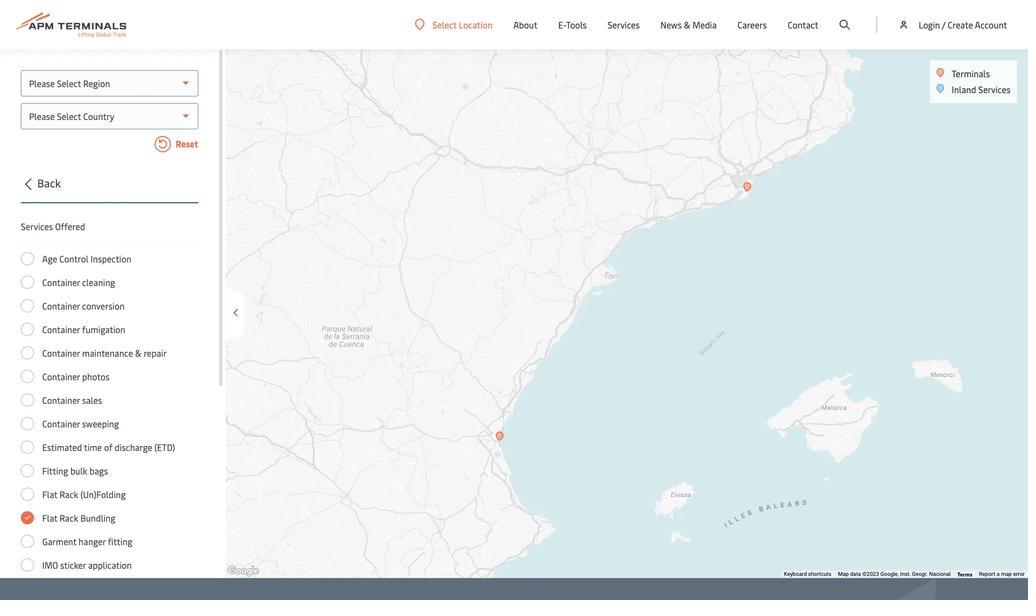 Task type: vqa. For each thing, say whether or not it's contained in the screenshot.
Menu at the right of page
no



Task type: locate. For each thing, give the bounding box(es) containing it.
time
[[84, 441, 102, 453]]

Age Control Inspection radio
[[21, 252, 34, 265]]

e-tools button
[[558, 0, 587, 49]]

google,
[[880, 571, 899, 577]]

back
[[37, 175, 61, 190]]

reset button
[[21, 136, 198, 155]]

2 rack from the top
[[60, 512, 78, 524]]

1 horizontal spatial services
[[608, 19, 640, 31]]

1 vertical spatial flat
[[42, 512, 57, 524]]

location
[[459, 18, 493, 30]]

&
[[684, 19, 690, 31], [135, 347, 142, 359]]

IMO sticker application radio
[[21, 558, 34, 572]]

container for container sales
[[42, 394, 80, 406]]

age control inspection
[[42, 253, 131, 265]]

2 horizontal spatial services
[[978, 83, 1011, 95]]

about
[[513, 19, 538, 31]]

keyboard shortcuts button
[[784, 571, 831, 578]]

login / create account
[[919, 19, 1007, 31]]

container down age
[[42, 276, 80, 288]]

flat right flat rack  (un)folding option
[[42, 488, 57, 500]]

about button
[[513, 0, 538, 49]]

0 vertical spatial rack
[[60, 488, 78, 500]]

container down container photos at left
[[42, 394, 80, 406]]

hanger
[[79, 535, 106, 547]]

5 container from the top
[[42, 370, 80, 383]]

map
[[838, 571, 849, 577]]

services left offered
[[21, 220, 53, 232]]

3 container from the top
[[42, 323, 80, 335]]

flat right flat rack bundling radio
[[42, 512, 57, 524]]

shortcuts
[[808, 571, 831, 577]]

news & media button
[[661, 0, 717, 49]]

news & media
[[661, 19, 717, 31]]

rack up garment
[[60, 512, 78, 524]]

news
[[661, 19, 682, 31]]

4 container from the top
[[42, 347, 80, 359]]

container for container cleaning
[[42, 276, 80, 288]]

Estimated time of discharge (ETD) radio
[[21, 441, 34, 454]]

rack
[[60, 488, 78, 500], [60, 512, 78, 524]]

services right tools
[[608, 19, 640, 31]]

0 horizontal spatial services
[[21, 220, 53, 232]]

2 vertical spatial services
[[21, 220, 53, 232]]

keyboard
[[784, 571, 807, 577]]

container maintenance & repair
[[42, 347, 167, 359]]

application
[[88, 559, 132, 571]]

1 rack from the top
[[60, 488, 78, 500]]

terminals
[[952, 67, 990, 79]]

services offered
[[21, 220, 85, 232]]

container conversion
[[42, 300, 125, 312]]

container up container sales
[[42, 370, 80, 383]]

imo sticker application
[[42, 559, 132, 571]]

0 horizontal spatial &
[[135, 347, 142, 359]]

services for services
[[608, 19, 640, 31]]

container up estimated
[[42, 418, 80, 430]]

1 horizontal spatial &
[[684, 19, 690, 31]]

services
[[608, 19, 640, 31], [978, 83, 1011, 95], [21, 220, 53, 232]]

container up container photos at left
[[42, 347, 80, 359]]

Flat Rack  (Un)Folding radio
[[21, 488, 34, 501]]

services down terminals
[[978, 83, 1011, 95]]

container down container conversion
[[42, 323, 80, 335]]

1 vertical spatial rack
[[60, 512, 78, 524]]

6 container from the top
[[42, 394, 80, 406]]

account
[[975, 19, 1007, 31]]

flat for flat rack  (un)folding
[[42, 488, 57, 500]]

inspection
[[91, 253, 131, 265]]

& right news at the right
[[684, 19, 690, 31]]

rack down fitting bulk bags
[[60, 488, 78, 500]]

bundling
[[80, 512, 115, 524]]

a
[[997, 571, 1000, 577]]

fitting
[[108, 535, 132, 547]]

2 flat from the top
[[42, 512, 57, 524]]

1 container from the top
[[42, 276, 80, 288]]

discharge
[[115, 441, 152, 453]]

create
[[948, 19, 973, 31]]

select
[[433, 18, 457, 30]]

flat
[[42, 488, 57, 500], [42, 512, 57, 524]]

repair
[[144, 347, 167, 359]]

1 flat from the top
[[42, 488, 57, 500]]

select location
[[433, 18, 493, 30]]

container
[[42, 276, 80, 288], [42, 300, 80, 312], [42, 323, 80, 335], [42, 347, 80, 359], [42, 370, 80, 383], [42, 394, 80, 406], [42, 418, 80, 430]]

sweeping
[[82, 418, 119, 430]]

contact
[[788, 19, 818, 31]]

maintenance
[[82, 347, 133, 359]]

container cleaning
[[42, 276, 115, 288]]

e-
[[558, 19, 566, 31]]

login / create account link
[[898, 0, 1007, 49]]

map data ©2023 google, inst. geogr. nacional
[[838, 571, 951, 577]]

google image
[[225, 564, 261, 578]]

container for container sweeping
[[42, 418, 80, 430]]

7 container from the top
[[42, 418, 80, 430]]

back button
[[18, 175, 198, 203]]

/
[[942, 19, 946, 31]]

imo
[[42, 559, 58, 571]]

0 vertical spatial flat
[[42, 488, 57, 500]]

0 vertical spatial services
[[608, 19, 640, 31]]

container down 'container cleaning' at top left
[[42, 300, 80, 312]]

map region
[[112, 0, 1028, 600]]

inland services
[[952, 83, 1011, 95]]

Container maintenance & repair radio
[[21, 346, 34, 359]]

Container fumigation radio
[[21, 323, 34, 336]]

Garment hanger fitting radio
[[21, 535, 34, 548]]

2 container from the top
[[42, 300, 80, 312]]

& left repair
[[135, 347, 142, 359]]

container photos
[[42, 370, 110, 383]]

0 vertical spatial &
[[684, 19, 690, 31]]



Task type: describe. For each thing, give the bounding box(es) containing it.
Container photos radio
[[21, 370, 34, 383]]

conversion
[[82, 300, 125, 312]]

keyboard shortcuts
[[784, 571, 831, 577]]

rack for (un)folding
[[60, 488, 78, 500]]

map
[[1001, 571, 1012, 577]]

Fitting bulk bags radio
[[21, 464, 34, 477]]

cleaning
[[82, 276, 115, 288]]

container for container photos
[[42, 370, 80, 383]]

careers button
[[738, 0, 767, 49]]

offered
[[55, 220, 85, 232]]

nacional
[[929, 571, 951, 577]]

flat for flat rack bundling
[[42, 512, 57, 524]]

bags
[[89, 465, 108, 477]]

container for container conversion
[[42, 300, 80, 312]]

flat rack bundling
[[42, 512, 115, 524]]

garment
[[42, 535, 76, 547]]

bulk
[[70, 465, 87, 477]]

estimated
[[42, 441, 82, 453]]

login
[[919, 19, 940, 31]]

terms
[[957, 570, 972, 578]]

report a map error link
[[979, 571, 1025, 577]]

Container sweeping radio
[[21, 417, 34, 430]]

Container sales radio
[[21, 393, 34, 407]]

error
[[1013, 571, 1025, 577]]

Flat Rack Bundling radio
[[21, 511, 34, 524]]

estimated time of discharge (etd)
[[42, 441, 175, 453]]

(etd)
[[154, 441, 175, 453]]

of
[[104, 441, 113, 453]]

container fumigation
[[42, 323, 125, 335]]

Container cleaning radio
[[21, 276, 34, 289]]

contact button
[[788, 0, 818, 49]]

1 vertical spatial services
[[978, 83, 1011, 95]]

1 vertical spatial &
[[135, 347, 142, 359]]

fumigation
[[82, 323, 125, 335]]

services for services offered
[[21, 220, 53, 232]]

control
[[59, 253, 88, 265]]

fitting bulk bags
[[42, 465, 108, 477]]

& inside popup button
[[684, 19, 690, 31]]

rack for bundling
[[60, 512, 78, 524]]

data
[[850, 571, 861, 577]]

©2023
[[862, 571, 879, 577]]

(un)folding
[[80, 488, 126, 500]]

e-tools
[[558, 19, 587, 31]]

services button
[[608, 0, 640, 49]]

flat rack  (un)folding
[[42, 488, 126, 500]]

geogr.
[[912, 571, 928, 577]]

tools
[[566, 19, 587, 31]]

container sweeping
[[42, 418, 119, 430]]

garment hanger fitting
[[42, 535, 132, 547]]

sales
[[82, 394, 102, 406]]

fitting
[[42, 465, 68, 477]]

select location button
[[415, 18, 493, 30]]

terms link
[[957, 570, 972, 578]]

age
[[42, 253, 57, 265]]

careers
[[738, 19, 767, 31]]

Container conversion radio
[[21, 299, 34, 312]]

container sales
[[42, 394, 102, 406]]

report a map error
[[979, 571, 1025, 577]]

photos
[[82, 370, 110, 383]]

report
[[979, 571, 995, 577]]

container for container maintenance & repair
[[42, 347, 80, 359]]

container for container fumigation
[[42, 323, 80, 335]]

media
[[692, 19, 717, 31]]

reset
[[174, 138, 198, 150]]

inst.
[[900, 571, 911, 577]]

sticker
[[60, 559, 86, 571]]

inland
[[952, 83, 976, 95]]



